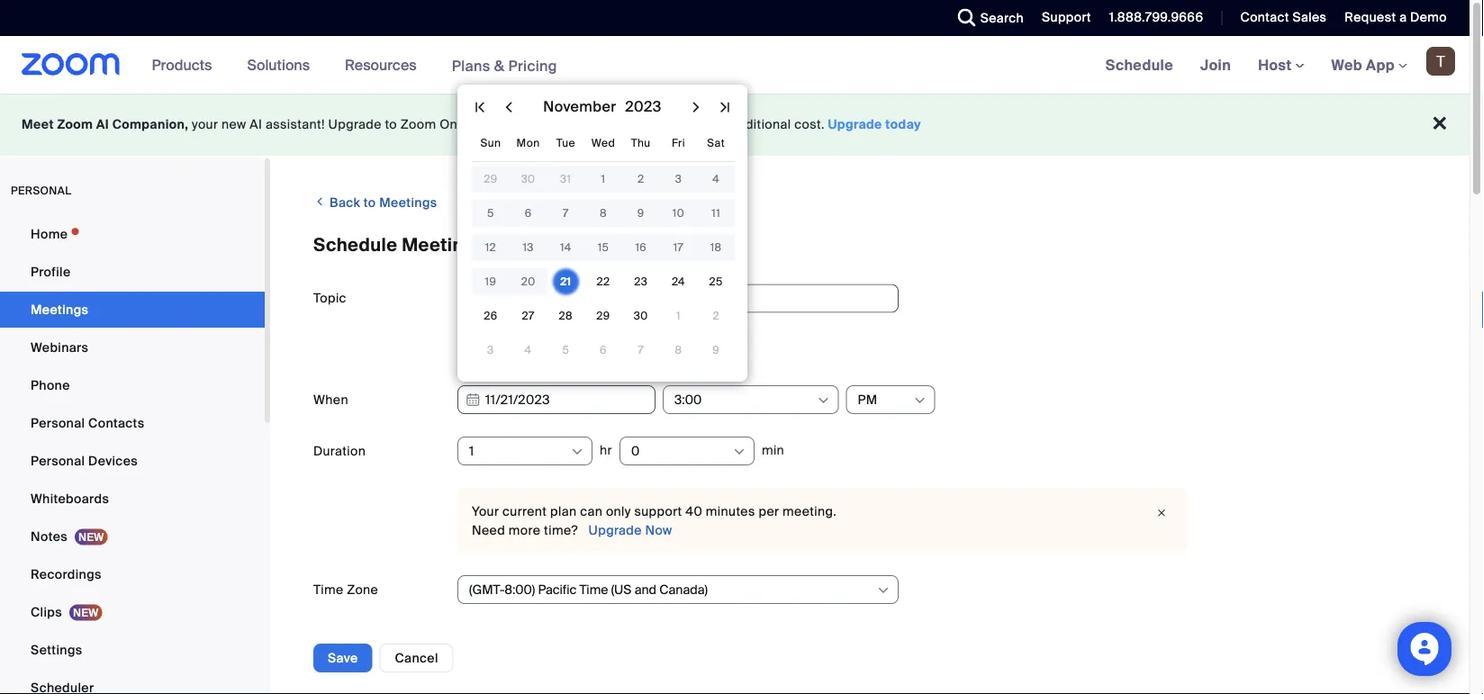 Task type: locate. For each thing, give the bounding box(es) containing it.
1 personal from the top
[[31, 415, 85, 432]]

4 up 11
[[713, 172, 720, 186]]

meet zoom ai companion, footer
[[0, 94, 1470, 156]]

meetings
[[379, 195, 437, 211], [31, 301, 89, 318]]

a
[[1400, 9, 1408, 26]]

2 for topmost 2 button
[[638, 172, 645, 186]]

1 down wed
[[601, 172, 606, 186]]

1 vertical spatial 1
[[677, 309, 681, 323]]

31
[[560, 172, 572, 186]]

0 vertical spatial 30 button
[[518, 168, 539, 190]]

0 horizontal spatial 8 button
[[593, 203, 614, 224]]

1 horizontal spatial 29 button
[[593, 305, 614, 327]]

0 vertical spatial 29
[[484, 172, 498, 186]]

9 button up 16
[[630, 203, 652, 224]]

2 button down thu
[[630, 168, 652, 190]]

0 vertical spatial personal
[[31, 415, 85, 432]]

14
[[560, 241, 572, 254]]

0 vertical spatial 4 button
[[706, 168, 727, 190]]

5 button up 12
[[480, 203, 502, 224]]

support
[[635, 504, 682, 520]]

30 down mon
[[521, 172, 536, 186]]

1 horizontal spatial 9 button
[[706, 340, 727, 361]]

6 right description
[[600, 343, 607, 357]]

close image
[[1151, 504, 1173, 523]]

16 button
[[630, 237, 652, 259]]

3
[[675, 172, 682, 186], [487, 343, 494, 357]]

4 button down 27 button
[[518, 340, 539, 361]]

add
[[477, 341, 502, 358]]

6 up 13
[[525, 206, 532, 220]]

5 up 12
[[487, 206, 494, 220]]

can
[[580, 504, 603, 520]]

select start time text field
[[675, 386, 816, 414]]

1 for 1 button to the left
[[601, 172, 606, 186]]

notes
[[31, 528, 68, 545]]

1 vertical spatial 4 button
[[518, 340, 539, 361]]

1 horizontal spatial 1
[[601, 172, 606, 186]]

companion,
[[112, 116, 189, 133]]

1 horizontal spatial 4
[[713, 172, 720, 186]]

4 down 27 button
[[525, 343, 532, 357]]

request a demo link
[[1332, 0, 1470, 36], [1345, 9, 1448, 26]]

schedule
[[1106, 55, 1174, 74], [314, 234, 398, 257]]

0 horizontal spatial zoom
[[57, 116, 93, 133]]

0 horizontal spatial 30 button
[[518, 168, 539, 190]]

12
[[485, 241, 496, 254]]

1 vertical spatial 30 button
[[630, 305, 652, 327]]

7 down 31 button
[[563, 206, 569, 220]]

meeting.
[[783, 504, 837, 520]]

4
[[713, 172, 720, 186], [525, 343, 532, 357]]

1 button down "24" button
[[668, 305, 690, 327]]

ai up wed
[[606, 116, 618, 133]]

0 horizontal spatial 29 button
[[480, 168, 502, 190]]

10
[[673, 206, 685, 220]]

0 vertical spatial 3 button
[[668, 168, 690, 190]]

products
[[152, 55, 212, 74]]

1 vertical spatial 7 button
[[630, 340, 652, 361]]

upgrade
[[328, 116, 382, 133], [828, 116, 883, 133], [589, 522, 642, 539]]

1 vertical spatial meetings
[[31, 301, 89, 318]]

29 down "22" button
[[597, 309, 610, 323]]

1 horizontal spatial upgrade
[[589, 522, 642, 539]]

back to meetings link
[[314, 187, 437, 218]]

5 button
[[480, 203, 502, 224], [555, 340, 577, 361]]

meetings up schedule meeting
[[379, 195, 437, 211]]

personal down phone
[[31, 415, 85, 432]]

1 vertical spatial 5
[[563, 343, 569, 357]]

30 button down mon
[[518, 168, 539, 190]]

0 horizontal spatial to
[[364, 195, 376, 211]]

meetings inside personal menu menu
[[31, 301, 89, 318]]

13 button
[[518, 237, 539, 259]]

0 horizontal spatial 5 button
[[480, 203, 502, 224]]

personal
[[31, 415, 85, 432], [31, 453, 85, 469]]

1 vertical spatial schedule
[[314, 234, 398, 257]]

1 horizontal spatial 30 button
[[630, 305, 652, 327]]

30 down '23' button
[[634, 309, 648, 323]]

products button
[[152, 36, 220, 94]]

7 button
[[555, 203, 577, 224], [630, 340, 652, 361]]

30
[[521, 172, 536, 186], [634, 309, 648, 323]]

save
[[328, 650, 358, 667]]

whiteboards link
[[0, 481, 265, 517]]

1 vertical spatial 7
[[638, 343, 644, 357]]

3 down 26 button at the left
[[487, 343, 494, 357]]

0 vertical spatial 9
[[638, 206, 645, 220]]

0 horizontal spatial 29
[[484, 172, 498, 186]]

ai left companion,
[[96, 116, 109, 133]]

1 for the rightmost 1 button
[[677, 309, 681, 323]]

0 horizontal spatial 6
[[525, 206, 532, 220]]

1 vertical spatial 3
[[487, 343, 494, 357]]

banner
[[0, 36, 1470, 95]]

schedule for schedule meeting
[[314, 234, 398, 257]]

plans & pricing link
[[452, 56, 558, 75], [452, 56, 558, 75]]

0 horizontal spatial 8
[[600, 206, 607, 220]]

7 button down topic text field
[[630, 340, 652, 361]]

1 vertical spatial 6 button
[[593, 340, 614, 361]]

23
[[634, 275, 648, 289]]

2 button down the 25 'button'
[[706, 305, 727, 327]]

add description button
[[458, 336, 578, 363]]

0 vertical spatial 9 button
[[630, 203, 652, 224]]

to down 'resources' dropdown button
[[385, 116, 397, 133]]

0 horizontal spatial 6 button
[[518, 203, 539, 224]]

product information navigation
[[138, 36, 571, 95]]

zoom right "meet"
[[57, 116, 93, 133]]

1 horizontal spatial 4 button
[[706, 168, 727, 190]]

0 horizontal spatial 3 button
[[480, 340, 502, 361]]

0 vertical spatial 7
[[563, 206, 569, 220]]

1 vertical spatial 9 button
[[706, 340, 727, 361]]

3 up 10
[[675, 172, 682, 186]]

1 vertical spatial 29
[[597, 309, 610, 323]]

schedule down 1.888.799.9666
[[1106, 55, 1174, 74]]

per
[[759, 504, 780, 520]]

personal up whiteboards
[[31, 453, 85, 469]]

0 horizontal spatial ai
[[96, 116, 109, 133]]

29 button down "22" button
[[593, 305, 614, 327]]

0 vertical spatial 1
[[601, 172, 606, 186]]

upgrade down only
[[589, 522, 642, 539]]

zoom left one
[[401, 116, 436, 133]]

schedule inside meetings navigation
[[1106, 55, 1174, 74]]

0 horizontal spatial meetings
[[31, 301, 89, 318]]

9 up select start time text box
[[713, 343, 720, 357]]

1 vertical spatial 30
[[634, 309, 648, 323]]

0 horizontal spatial schedule
[[314, 234, 398, 257]]

ai right new
[[250, 116, 262, 133]]

ai
[[96, 116, 109, 133], [250, 116, 262, 133], [606, 116, 618, 133]]

0 vertical spatial 2
[[638, 172, 645, 186]]

1 horizontal spatial meetings
[[379, 195, 437, 211]]

0 vertical spatial 29 button
[[480, 168, 502, 190]]

2 down the 25 'button'
[[713, 309, 720, 323]]

support
[[1042, 9, 1092, 26]]

request
[[1345, 9, 1397, 26]]

clips
[[31, 604, 62, 621]]

next month,december 2023 image
[[686, 96, 707, 118]]

profile link
[[0, 254, 265, 290]]

1 ai from the left
[[96, 116, 109, 133]]

4 button up 11
[[706, 168, 727, 190]]

1 vertical spatial 9
[[713, 343, 720, 357]]

17 button
[[668, 237, 690, 259]]

1 horizontal spatial 2
[[713, 309, 720, 323]]

3 button
[[668, 168, 690, 190], [480, 340, 502, 361]]

24
[[672, 275, 686, 289]]

schedule down back
[[314, 234, 398, 257]]

6 button right description
[[593, 340, 614, 361]]

1 vertical spatial 5 button
[[555, 340, 577, 361]]

0 vertical spatial 7 button
[[555, 203, 577, 224]]

1 horizontal spatial schedule
[[1106, 55, 1174, 74]]

1 horizontal spatial 9
[[713, 343, 720, 357]]

1 vertical spatial 8
[[675, 343, 682, 357]]

personal menu menu
[[0, 216, 265, 695]]

plans
[[452, 56, 491, 75]]

phone
[[31, 377, 70, 394]]

15 button
[[593, 237, 614, 259]]

1 horizontal spatial ai
[[250, 116, 262, 133]]

22
[[597, 275, 610, 289]]

personal devices link
[[0, 443, 265, 479]]

1 horizontal spatial zoom
[[401, 116, 436, 133]]

9 button up select start time text box
[[706, 340, 727, 361]]

30 for the top 30 button
[[521, 172, 536, 186]]

1 button
[[593, 168, 614, 190], [668, 305, 690, 327]]

30 button down '23' button
[[630, 305, 652, 327]]

personal for personal devices
[[31, 453, 85, 469]]

0 vertical spatial 3
[[675, 172, 682, 186]]

1 horizontal spatial 2 button
[[706, 305, 727, 327]]

5 for right 5 button
[[563, 343, 569, 357]]

sun
[[481, 136, 501, 150]]

next year,november 2024 image
[[714, 96, 736, 118]]

1 vertical spatial 3 button
[[480, 340, 502, 361]]

upgrade down 'product information' navigation
[[328, 116, 382, 133]]

0 horizontal spatial 2
[[638, 172, 645, 186]]

0 vertical spatial 2 button
[[630, 168, 652, 190]]

9 up 16
[[638, 206, 645, 220]]

1 horizontal spatial 6
[[600, 343, 607, 357]]

1 vertical spatial 29 button
[[593, 305, 614, 327]]

7
[[563, 206, 569, 220], [638, 343, 644, 357]]

zoom
[[57, 116, 93, 133], [401, 116, 436, 133]]

meetings up webinars
[[31, 301, 89, 318]]

8 up the '15'
[[600, 206, 607, 220]]

2 down thu
[[638, 172, 645, 186]]

to right back
[[364, 195, 376, 211]]

4 button
[[706, 168, 727, 190], [518, 340, 539, 361]]

1 vertical spatial 4
[[525, 343, 532, 357]]

1 vertical spatial 2
[[713, 309, 720, 323]]

show options image
[[817, 394, 831, 408], [570, 445, 585, 459], [732, 445, 747, 459], [877, 584, 891, 598]]

When text field
[[458, 386, 656, 414]]

1 inside 1 popup button
[[469, 443, 474, 459]]

1 vertical spatial 6
[[600, 343, 607, 357]]

8 down topic text field
[[675, 343, 682, 357]]

0 vertical spatial 4
[[713, 172, 720, 186]]

2023
[[626, 97, 662, 116]]

1 horizontal spatial 3
[[675, 172, 682, 186]]

1 up the your
[[469, 443, 474, 459]]

8 button up the '15'
[[593, 203, 614, 224]]

30 for bottom 30 button
[[634, 309, 648, 323]]

duration
[[314, 443, 366, 459]]

5 down 28 button on the top left of page
[[563, 343, 569, 357]]

join link
[[1187, 36, 1245, 94]]

3 button up 10
[[668, 168, 690, 190]]

0 horizontal spatial 4 button
[[518, 340, 539, 361]]

to
[[385, 116, 397, 133], [590, 116, 603, 133], [364, 195, 376, 211]]

29 down sun
[[484, 172, 498, 186]]

5
[[487, 206, 494, 220], [563, 343, 569, 357]]

new
[[222, 116, 246, 133]]

19 button
[[480, 271, 502, 293]]

1 down "24" button
[[677, 309, 681, 323]]

get
[[519, 116, 540, 133]]

notes link
[[0, 519, 265, 555]]

2 vertical spatial 1
[[469, 443, 474, 459]]

profile
[[31, 264, 71, 280]]

8 for the top 8 button
[[600, 206, 607, 220]]

upgrade right cost.
[[828, 116, 883, 133]]

2 horizontal spatial 1
[[677, 309, 681, 323]]

1 horizontal spatial 8 button
[[668, 340, 690, 361]]

0 vertical spatial 1 button
[[593, 168, 614, 190]]

1 button down wed
[[593, 168, 614, 190]]

1 vertical spatial 2 button
[[706, 305, 727, 327]]

0 horizontal spatial 5
[[487, 206, 494, 220]]

to down november 2023
[[590, 116, 603, 133]]

search button
[[945, 0, 1029, 36]]

1
[[601, 172, 606, 186], [677, 309, 681, 323], [469, 443, 474, 459]]

resources
[[345, 55, 417, 74]]

1 vertical spatial 1 button
[[668, 305, 690, 327]]

1 vertical spatial personal
[[31, 453, 85, 469]]

22 button
[[593, 271, 614, 293]]

0 horizontal spatial upgrade
[[328, 116, 382, 133]]

2 personal from the top
[[31, 453, 85, 469]]

7 button up the 14
[[555, 203, 577, 224]]

26 button
[[480, 305, 502, 327]]

17
[[674, 241, 684, 254]]

7 down topic text field
[[638, 343, 644, 357]]

6 button up 13
[[518, 203, 539, 224]]

8 button down topic text field
[[668, 340, 690, 361]]

3 button down 26 button at the left
[[480, 340, 502, 361]]

one
[[440, 116, 465, 133]]

0 horizontal spatial 7 button
[[555, 203, 577, 224]]

description
[[506, 341, 578, 358]]

schedule meeting
[[314, 234, 475, 257]]

Topic text field
[[458, 284, 899, 313]]

contacts
[[88, 415, 145, 432]]

1 horizontal spatial 5 button
[[555, 340, 577, 361]]

5 button down 28 button on the top left of page
[[555, 340, 577, 361]]

1 horizontal spatial 30
[[634, 309, 648, 323]]

29 button down sun
[[480, 168, 502, 190]]

0 horizontal spatial 30
[[521, 172, 536, 186]]

plans & pricing
[[452, 56, 558, 75]]

2 ai from the left
[[250, 116, 262, 133]]

web app button
[[1332, 55, 1408, 74]]

1 horizontal spatial 7 button
[[630, 340, 652, 361]]

0 vertical spatial 30
[[521, 172, 536, 186]]

1 horizontal spatial 5
[[563, 343, 569, 357]]

0 vertical spatial 8
[[600, 206, 607, 220]]

support link
[[1029, 0, 1096, 36], [1042, 9, 1092, 26]]

meetings navigation
[[1092, 36, 1470, 95]]



Task type: vqa. For each thing, say whether or not it's contained in the screenshot.


Task type: describe. For each thing, give the bounding box(es) containing it.
1 horizontal spatial 6 button
[[593, 340, 614, 361]]

upgrade now link
[[585, 522, 673, 539]]

sat
[[707, 136, 725, 150]]

host button
[[1259, 55, 1305, 74]]

select time zone text field
[[469, 577, 876, 604]]

25 button
[[706, 271, 727, 293]]

1 horizontal spatial to
[[385, 116, 397, 133]]

cancel button
[[380, 644, 454, 673]]

personal contacts
[[31, 415, 145, 432]]

companion
[[622, 116, 693, 133]]

27 button
[[518, 305, 539, 327]]

back
[[330, 195, 361, 211]]

assistant!
[[266, 116, 325, 133]]

contact
[[1241, 9, 1290, 26]]

tue
[[557, 136, 575, 150]]

1 button
[[469, 438, 569, 465]]

back to meetings
[[326, 195, 437, 211]]

previous month,october 2023 image
[[498, 96, 520, 118]]

when
[[314, 391, 349, 408]]

personal contacts link
[[0, 405, 265, 441]]

pro
[[469, 116, 490, 133]]

settings link
[[0, 632, 265, 668]]

demo
[[1411, 9, 1448, 26]]

more
[[509, 522, 541, 539]]

recordings
[[31, 566, 102, 583]]

search
[[981, 9, 1024, 26]]

additional
[[730, 116, 791, 133]]

solutions
[[247, 55, 310, 74]]

banner containing products
[[0, 36, 1470, 95]]

hr
[[600, 442, 613, 459]]

november 2023
[[543, 97, 662, 116]]

time zone
[[314, 582, 379, 598]]

1.888.799.9666 button up schedule link
[[1110, 9, 1204, 26]]

2 horizontal spatial upgrade
[[828, 116, 883, 133]]

previous year,november 2022 image
[[469, 96, 491, 118]]

add description
[[477, 341, 578, 358]]

2 zoom from the left
[[401, 116, 436, 133]]

cost.
[[795, 116, 825, 133]]

21
[[560, 275, 572, 289]]

whiteboards
[[31, 491, 109, 507]]

november button
[[539, 97, 621, 116]]

11 button
[[706, 203, 727, 224]]

0 horizontal spatial 9
[[638, 206, 645, 220]]

save button
[[314, 644, 373, 673]]

your
[[472, 504, 499, 520]]

clips link
[[0, 595, 265, 631]]

15
[[598, 241, 609, 254]]

29 for the top "29" button
[[484, 172, 498, 186]]

27
[[522, 309, 535, 323]]

0 horizontal spatial 4
[[525, 343, 532, 357]]

23 button
[[630, 271, 652, 293]]

0 horizontal spatial 9 button
[[630, 203, 652, 224]]

thu
[[631, 136, 651, 150]]

show options image
[[913, 394, 927, 408]]

29 for "29" button to the bottom
[[597, 309, 610, 323]]

plan
[[551, 504, 577, 520]]

5 for the topmost 5 button
[[487, 206, 494, 220]]

1 horizontal spatial 1 button
[[668, 305, 690, 327]]

13
[[523, 241, 534, 254]]

cancel
[[395, 650, 438, 667]]

31 button
[[555, 168, 577, 190]]

profile picture image
[[1427, 47, 1456, 76]]

web
[[1332, 55, 1363, 74]]

sales
[[1293, 9, 1327, 26]]

your
[[192, 116, 218, 133]]

2 for the bottom 2 button
[[713, 309, 720, 323]]

upgrade inside the your current plan can only support 40 minutes per meeting. need more time? upgrade now
[[589, 522, 642, 539]]

1 zoom from the left
[[57, 116, 93, 133]]

0 horizontal spatial 7
[[563, 206, 569, 220]]

devices
[[88, 453, 138, 469]]

meet
[[22, 116, 54, 133]]

personal
[[11, 184, 72, 198]]

20 button
[[518, 271, 539, 293]]

pm
[[858, 391, 878, 408]]

1.888.799.9666 button up the join
[[1096, 0, 1208, 36]]

time?
[[544, 522, 578, 539]]

webinars
[[31, 339, 88, 356]]

pm button
[[858, 386, 912, 414]]

28
[[559, 309, 573, 323]]

&
[[494, 56, 505, 75]]

personal for personal contacts
[[31, 415, 85, 432]]

topic
[[314, 290, 347, 307]]

settings
[[31, 642, 82, 659]]

0 vertical spatial 5 button
[[480, 203, 502, 224]]

0 horizontal spatial 1 button
[[593, 168, 614, 190]]

meeting
[[402, 234, 475, 257]]

fri
[[672, 136, 686, 150]]

18
[[711, 241, 722, 254]]

schedule for schedule
[[1106, 55, 1174, 74]]

0 vertical spatial 6
[[525, 206, 532, 220]]

25
[[709, 275, 723, 289]]

21 button
[[555, 271, 577, 293]]

28 button
[[555, 305, 577, 327]]

0 vertical spatial 6 button
[[518, 203, 539, 224]]

3 ai from the left
[[606, 116, 618, 133]]

0 vertical spatial meetings
[[379, 195, 437, 211]]

request a demo
[[1345, 9, 1448, 26]]

time
[[314, 582, 344, 598]]

1 horizontal spatial 7
[[638, 343, 644, 357]]

24 button
[[668, 271, 690, 293]]

left image
[[314, 193, 326, 211]]

16
[[635, 241, 647, 254]]

zone
[[347, 582, 379, 598]]

personal devices
[[31, 453, 138, 469]]

resources button
[[345, 36, 425, 94]]

8 for 8 button to the right
[[675, 343, 682, 357]]

web app
[[1332, 55, 1395, 74]]

1 for 1 popup button
[[469, 443, 474, 459]]

0 button
[[631, 438, 731, 465]]

current
[[503, 504, 547, 520]]

0 vertical spatial 8 button
[[593, 203, 614, 224]]

1.888.799.9666
[[1110, 9, 1204, 26]]

zoom logo image
[[22, 53, 120, 76]]

2 horizontal spatial to
[[590, 116, 603, 133]]

0 horizontal spatial 3
[[487, 343, 494, 357]]

contact sales
[[1241, 9, 1327, 26]]

18 button
[[706, 237, 727, 259]]



